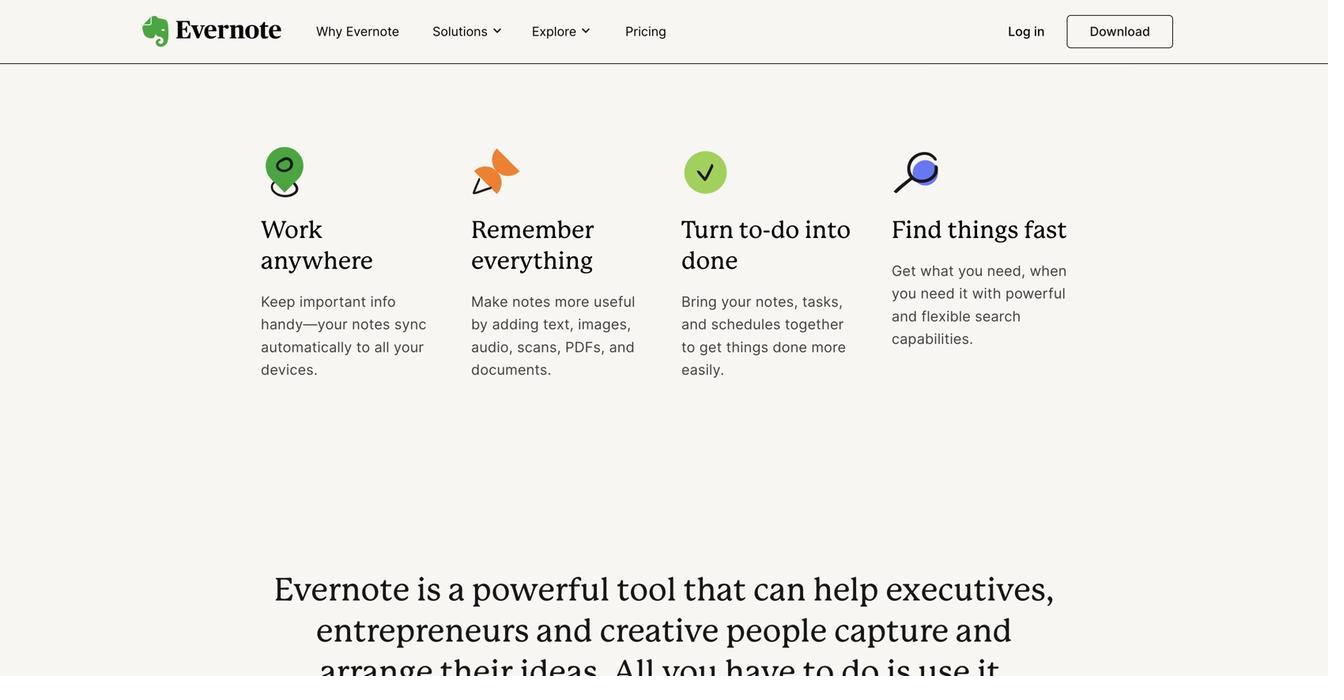 Task type: describe. For each thing, give the bounding box(es) containing it.
need,
[[988, 262, 1026, 279]]

turn to-do into done
[[682, 220, 851, 273]]

easily.
[[682, 361, 725, 379]]

more inside make notes more useful by adding text, images, audio, scans, pdfs, and documents.
[[555, 293, 590, 310]]

to for work anywhere
[[356, 338, 370, 356]]

people
[[726, 618, 827, 648]]

location icon image
[[259, 147, 310, 197]]

do inside turn to-do into done
[[771, 220, 800, 243]]

done inside "bring your notes, tasks, and schedules together to get things done more easily."
[[773, 338, 808, 356]]

tasks,
[[803, 293, 843, 310]]

important
[[300, 293, 366, 310]]

0 vertical spatial things
[[948, 220, 1019, 243]]

audio,
[[471, 338, 513, 356]]

0 vertical spatial evernote
[[346, 24, 399, 39]]

entrepreneurs
[[316, 618, 530, 648]]

bring your notes, tasks, and schedules together to get things done more easily.
[[682, 293, 847, 379]]

to for turn to-do into done
[[682, 338, 696, 356]]

pricing link
[[616, 17, 676, 47]]

solutions button
[[428, 23, 508, 40]]

keep important info handy—your notes sync automatically to all your devices.
[[261, 293, 427, 379]]

log
[[1009, 24, 1031, 39]]

do inside evernote is a powerful tool that can help executives, entrepreneurs and creative people capture and arrange their ideas. all you have to do is use it.
[[842, 659, 880, 676]]

text,
[[543, 316, 574, 333]]

pin icon image
[[470, 147, 520, 197]]

fast
[[1024, 220, 1068, 243]]

2 horizontal spatial you
[[959, 262, 983, 279]]

arrange
[[320, 659, 433, 676]]

that
[[684, 577, 747, 607]]

can
[[754, 577, 807, 607]]

automatically
[[261, 338, 352, 356]]

and inside make notes more useful by adding text, images, audio, scans, pdfs, and documents.
[[609, 338, 635, 356]]

devices.
[[261, 361, 318, 379]]

flexible
[[922, 308, 971, 325]]

executives,
[[886, 577, 1055, 607]]

and inside "bring your notes, tasks, and schedules together to get things done more easily."
[[682, 316, 707, 333]]

find things fast
[[892, 220, 1068, 243]]

by
[[471, 316, 488, 333]]

pdfs,
[[566, 338, 605, 356]]

sync
[[395, 316, 427, 333]]

remember everything
[[471, 220, 594, 273]]

it.
[[978, 659, 1009, 676]]

solutions
[[433, 24, 488, 39]]

0 horizontal spatial is
[[417, 577, 441, 607]]

1 horizontal spatial you
[[892, 285, 917, 302]]

make notes more useful by adding text, images, audio, scans, pdfs, and documents.
[[471, 293, 636, 379]]

to inside evernote is a powerful tool that can help executives, entrepreneurs and creative people capture and arrange their ideas. all you have to do is use it.
[[803, 659, 835, 676]]

need
[[921, 285, 955, 302]]

log in
[[1009, 24, 1045, 39]]

a
[[448, 577, 465, 607]]

capabilities.
[[892, 330, 974, 348]]

powerful inside get what you need, when you need it with powerful and flexible search capabilities.
[[1006, 285, 1066, 302]]

why evernote
[[316, 24, 399, 39]]

their
[[440, 659, 513, 676]]

capture
[[834, 618, 949, 648]]

work
[[261, 220, 323, 243]]

remember
[[471, 220, 594, 243]]

explore button
[[527, 23, 597, 40]]

evernote logo image
[[142, 16, 282, 47]]

documents.
[[471, 361, 552, 379]]

find
[[892, 220, 943, 243]]

turn
[[682, 220, 734, 243]]

log in link
[[999, 17, 1055, 47]]

tool
[[617, 577, 677, 607]]

handy—your
[[261, 316, 348, 333]]

download
[[1090, 24, 1151, 39]]



Task type: vqa. For each thing, say whether or not it's contained in the screenshot.
'notes' to the left
yes



Task type: locate. For each thing, give the bounding box(es) containing it.
and up it.
[[956, 618, 1013, 648]]

your inside keep important info handy—your notes sync automatically to all your devices.
[[394, 338, 424, 356]]

you inside evernote is a powerful tool that can help executives, entrepreneurs and creative people capture and arrange their ideas. all you have to do is use it.
[[662, 659, 718, 676]]

to left get
[[682, 338, 696, 356]]

download link
[[1067, 15, 1174, 48]]

0 horizontal spatial to
[[356, 338, 370, 356]]

and
[[892, 308, 918, 325], [682, 316, 707, 333], [609, 338, 635, 356], [537, 618, 593, 648], [956, 618, 1013, 648]]

anywhere
[[261, 251, 373, 273]]

powerful down when
[[1006, 285, 1066, 302]]

done inside turn to-do into done
[[682, 251, 738, 273]]

get
[[892, 262, 917, 279]]

1 vertical spatial done
[[773, 338, 808, 356]]

1 vertical spatial things
[[726, 338, 769, 356]]

check icon image
[[680, 147, 731, 197]]

explore
[[532, 24, 577, 39]]

you
[[959, 262, 983, 279], [892, 285, 917, 302], [662, 659, 718, 676]]

search icon image
[[891, 147, 941, 197]]

0 horizontal spatial do
[[771, 220, 800, 243]]

and down "bring"
[[682, 316, 707, 333]]

is left a
[[417, 577, 441, 607]]

pricing
[[626, 24, 667, 39]]

done
[[682, 251, 738, 273], [773, 338, 808, 356]]

notes up adding
[[512, 293, 551, 310]]

more up text,
[[555, 293, 590, 310]]

1 horizontal spatial things
[[948, 220, 1019, 243]]

work anywhere
[[261, 220, 373, 273]]

creative
[[600, 618, 719, 648]]

0 vertical spatial you
[[959, 262, 983, 279]]

0 vertical spatial is
[[417, 577, 441, 607]]

1 vertical spatial is
[[887, 659, 911, 676]]

0 vertical spatial your
[[722, 293, 752, 310]]

use
[[918, 659, 971, 676]]

1 horizontal spatial is
[[887, 659, 911, 676]]

notes
[[512, 293, 551, 310], [352, 316, 390, 333]]

1 horizontal spatial do
[[842, 659, 880, 676]]

you up it
[[959, 262, 983, 279]]

1 vertical spatial powerful
[[472, 577, 610, 607]]

to inside "bring your notes, tasks, and schedules together to get things done more easily."
[[682, 338, 696, 356]]

1 vertical spatial you
[[892, 285, 917, 302]]

is
[[417, 577, 441, 607], [887, 659, 911, 676]]

1 horizontal spatial to
[[682, 338, 696, 356]]

useful
[[594, 293, 636, 310]]

0 horizontal spatial done
[[682, 251, 738, 273]]

your up "schedules"
[[722, 293, 752, 310]]

it
[[960, 285, 968, 302]]

0 horizontal spatial notes
[[352, 316, 390, 333]]

notes up all
[[352, 316, 390, 333]]

powerful
[[1006, 285, 1066, 302], [472, 577, 610, 607]]

to left all
[[356, 338, 370, 356]]

info
[[371, 293, 396, 310]]

with
[[973, 285, 1002, 302]]

0 vertical spatial powerful
[[1006, 285, 1066, 302]]

home-widgets hero screen image
[[142, 0, 1186, 64]]

have
[[725, 659, 796, 676]]

0 vertical spatial more
[[555, 293, 590, 310]]

2 horizontal spatial to
[[803, 659, 835, 676]]

together
[[785, 316, 844, 333]]

do down capture
[[842, 659, 880, 676]]

your down sync
[[394, 338, 424, 356]]

0 vertical spatial notes
[[512, 293, 551, 310]]

0 horizontal spatial things
[[726, 338, 769, 356]]

keep
[[261, 293, 296, 310]]

get
[[700, 338, 722, 356]]

to-
[[739, 220, 771, 243]]

0 vertical spatial do
[[771, 220, 800, 243]]

notes inside keep important info handy—your notes sync automatically to all your devices.
[[352, 316, 390, 333]]

your
[[722, 293, 752, 310], [394, 338, 424, 356]]

1 horizontal spatial done
[[773, 338, 808, 356]]

1 vertical spatial more
[[812, 338, 847, 356]]

and inside get what you need, when you need it with powerful and flexible search capabilities.
[[892, 308, 918, 325]]

more inside "bring your notes, tasks, and schedules together to get things done more easily."
[[812, 338, 847, 356]]

ideas.
[[520, 659, 606, 676]]

1 horizontal spatial powerful
[[1006, 285, 1066, 302]]

images,
[[578, 316, 631, 333]]

evernote
[[346, 24, 399, 39], [274, 577, 410, 607]]

you down creative
[[662, 659, 718, 676]]

schedules
[[712, 316, 781, 333]]

all
[[613, 659, 655, 676]]

help
[[813, 577, 879, 607]]

and up ideas.
[[537, 618, 593, 648]]

1 vertical spatial your
[[394, 338, 424, 356]]

1 horizontal spatial more
[[812, 338, 847, 356]]

do
[[771, 220, 800, 243], [842, 659, 880, 676]]

notes inside make notes more useful by adding text, images, audio, scans, pdfs, and documents.
[[512, 293, 551, 310]]

everything
[[471, 251, 593, 273]]

powerful inside evernote is a powerful tool that can help executives, entrepreneurs and creative people capture and arrange their ideas. all you have to do is use it.
[[472, 577, 610, 607]]

1 vertical spatial do
[[842, 659, 880, 676]]

0 horizontal spatial you
[[662, 659, 718, 676]]

0 horizontal spatial more
[[555, 293, 590, 310]]

in
[[1035, 24, 1045, 39]]

adding
[[492, 316, 539, 333]]

to down people
[[803, 659, 835, 676]]

more
[[555, 293, 590, 310], [812, 338, 847, 356]]

things inside "bring your notes, tasks, and schedules together to get things done more easily."
[[726, 338, 769, 356]]

1 vertical spatial evernote
[[274, 577, 410, 607]]

scans,
[[517, 338, 561, 356]]

0 horizontal spatial powerful
[[472, 577, 610, 607]]

you down get
[[892, 285, 917, 302]]

why evernote link
[[307, 17, 409, 47]]

notes,
[[756, 293, 798, 310]]

into
[[805, 220, 851, 243]]

things down "schedules"
[[726, 338, 769, 356]]

things up need,
[[948, 220, 1019, 243]]

things
[[948, 220, 1019, 243], [726, 338, 769, 356]]

evernote inside evernote is a powerful tool that can help executives, entrepreneurs and creative people capture and arrange their ideas. all you have to do is use it.
[[274, 577, 410, 607]]

0 vertical spatial done
[[682, 251, 738, 273]]

all
[[375, 338, 390, 356]]

why
[[316, 24, 343, 39]]

and up capabilities. at the right of page
[[892, 308, 918, 325]]

do left 'into'
[[771, 220, 800, 243]]

1 vertical spatial notes
[[352, 316, 390, 333]]

evernote is a powerful tool that can help executives, entrepreneurs and creative people capture and arrange their ideas. all you have to do is use it.
[[274, 577, 1055, 676]]

bring
[[682, 293, 717, 310]]

to inside keep important info handy—your notes sync automatically to all your devices.
[[356, 338, 370, 356]]

1 horizontal spatial your
[[722, 293, 752, 310]]

done down turn on the right top of the page
[[682, 251, 738, 273]]

more down together
[[812, 338, 847, 356]]

when
[[1030, 262, 1067, 279]]

your inside "bring your notes, tasks, and schedules together to get things done more easily."
[[722, 293, 752, 310]]

is down capture
[[887, 659, 911, 676]]

done down together
[[773, 338, 808, 356]]

get what you need, when you need it with powerful and flexible search capabilities.
[[892, 262, 1067, 348]]

1 horizontal spatial notes
[[512, 293, 551, 310]]

powerful up ideas.
[[472, 577, 610, 607]]

search
[[975, 308, 1021, 325]]

what
[[921, 262, 954, 279]]

to
[[356, 338, 370, 356], [682, 338, 696, 356], [803, 659, 835, 676]]

and down images,
[[609, 338, 635, 356]]

2 vertical spatial you
[[662, 659, 718, 676]]

0 horizontal spatial your
[[394, 338, 424, 356]]

make
[[471, 293, 508, 310]]



